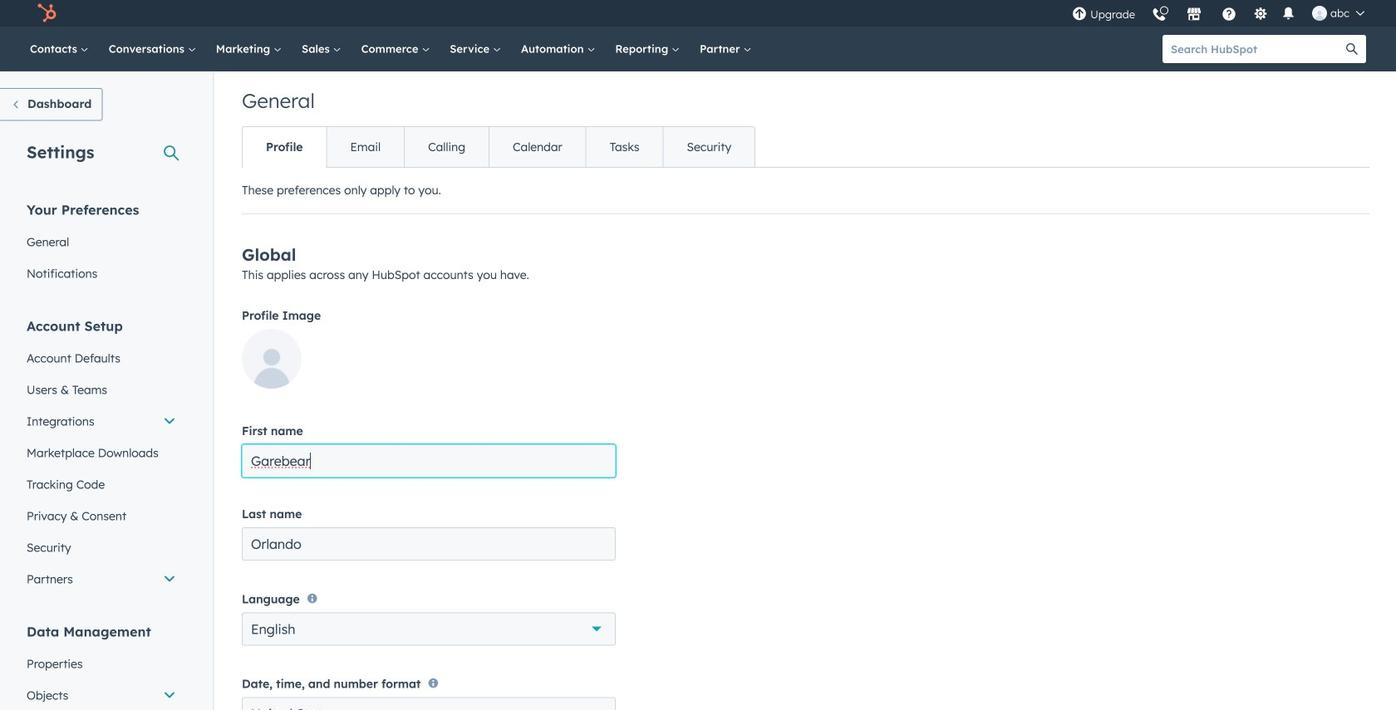 Task type: vqa. For each thing, say whether or not it's contained in the screenshot.
"Marketplaces" icon
yes



Task type: describe. For each thing, give the bounding box(es) containing it.
Search HubSpot search field
[[1163, 35, 1338, 63]]



Task type: locate. For each thing, give the bounding box(es) containing it.
data management element
[[17, 623, 186, 710]]

navigation
[[242, 126, 755, 168]]

gary orlando image
[[1312, 6, 1327, 21]]

account setup element
[[17, 317, 186, 595]]

menu
[[1064, 0, 1376, 27]]

your preferences element
[[17, 201, 186, 290]]

marketplaces image
[[1187, 7, 1202, 22]]

None text field
[[242, 445, 616, 478], [242, 528, 616, 561], [242, 445, 616, 478], [242, 528, 616, 561]]



